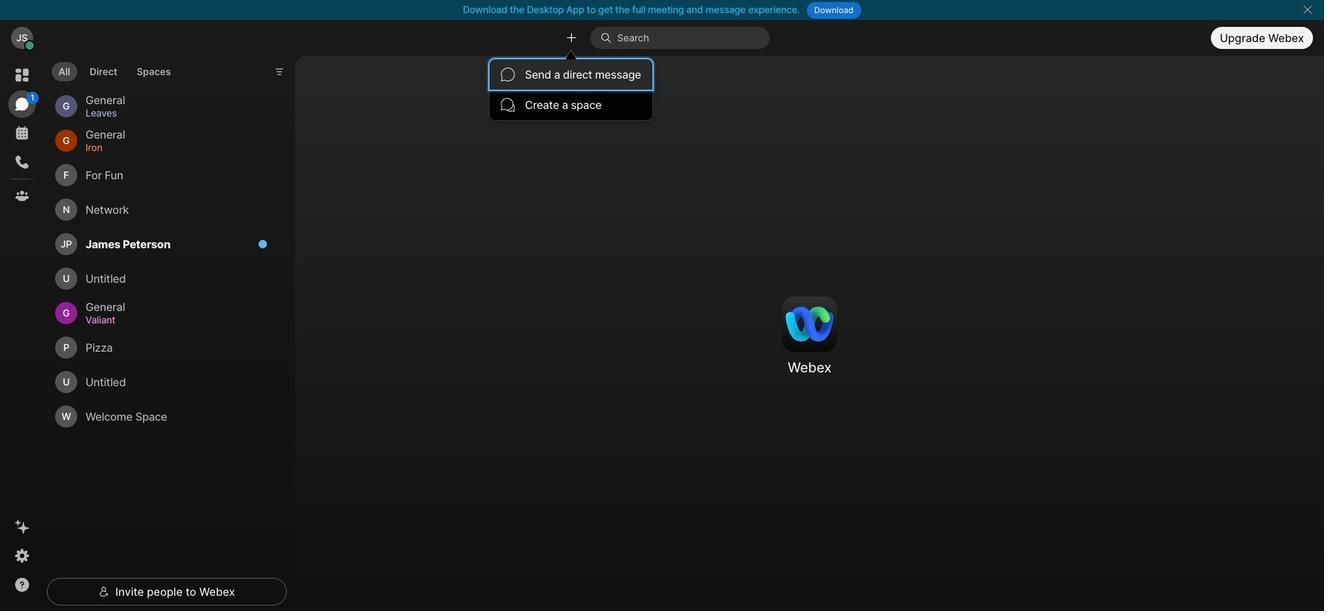 Task type: vqa. For each thing, say whether or not it's contained in the screenshot.
GENERAL tab
no



Task type: locate. For each thing, give the bounding box(es) containing it.
2 untitled list item from the top
[[50, 365, 276, 400]]

1 vertical spatial untitled list item
[[50, 365, 276, 400]]

menu bar
[[490, 59, 652, 120]]

2 general list item from the top
[[50, 124, 276, 158]]

3 general list item from the top
[[50, 296, 276, 331]]

new messages image
[[258, 239, 268, 249]]

iron element
[[86, 140, 259, 155]]

welcome space list item
[[50, 400, 276, 434]]

untitled list item down valiant element
[[50, 365, 276, 400]]

untitled list item up valiant element
[[50, 262, 276, 296]]

untitled list item
[[50, 262, 276, 296], [50, 365, 276, 400]]

chat_20 image
[[501, 68, 515, 81]]

tab list
[[48, 54, 181, 86]]

general list item
[[50, 89, 276, 124], [50, 124, 276, 158], [50, 296, 276, 331]]

0 vertical spatial untitled list item
[[50, 262, 276, 296]]

1 general list item from the top
[[50, 89, 276, 124]]

leaves element
[[86, 106, 259, 121]]

navigation
[[0, 56, 44, 611]]



Task type: describe. For each thing, give the bounding box(es) containing it.
1 untitled list item from the top
[[50, 262, 276, 296]]

valiant element
[[86, 313, 259, 328]]

pizza list item
[[50, 331, 276, 365]]

james peterson, new messages list item
[[50, 227, 276, 262]]

network list item
[[50, 193, 276, 227]]

for fun list item
[[50, 158, 276, 193]]

cancel_16 image
[[1303, 4, 1313, 15]]

chat group_20 image
[[501, 98, 515, 112]]

webex tab list
[[8, 61, 39, 210]]



